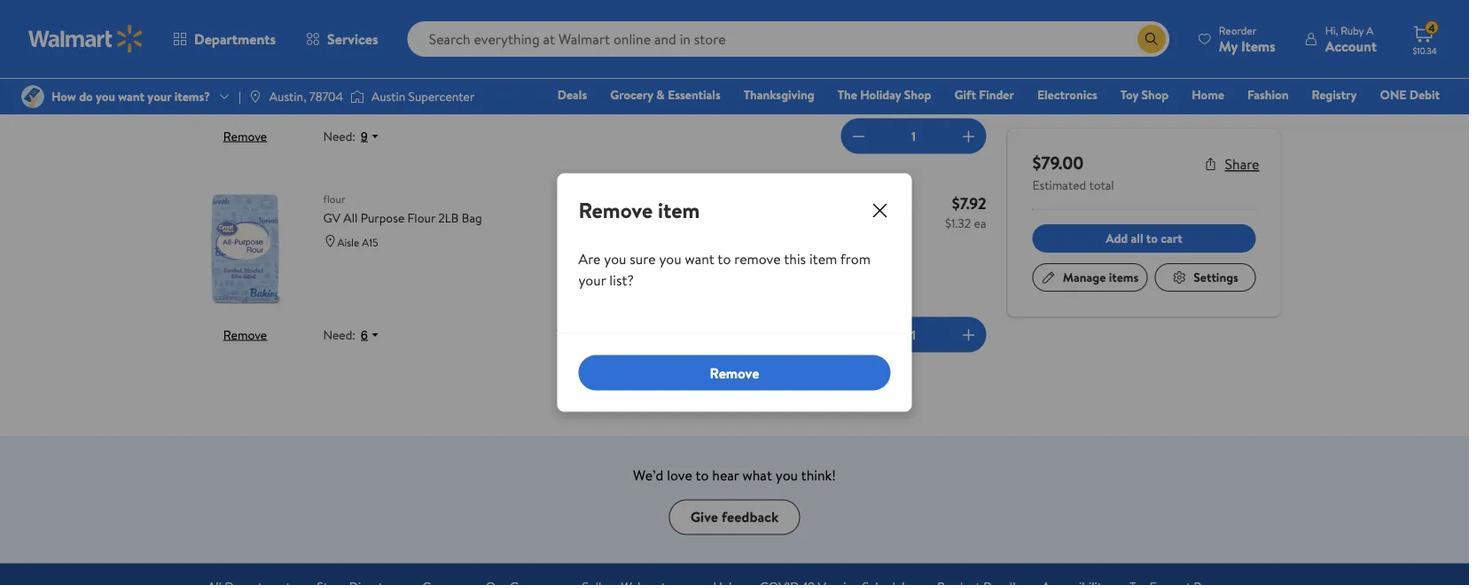 Task type: describe. For each thing, give the bounding box(es) containing it.
all
[[1131, 230, 1144, 247]]

item inside are you sure you want to remove this item from your list?
[[810, 249, 838, 268]]

flour gv all purpose flour 2lb bag
[[323, 192, 482, 227]]

home link
[[1184, 85, 1233, 104]]

gv all purpose flour 2lb bag link
[[323, 209, 920, 228]]

1 a15 from the top
[[362, 36, 378, 51]]

1 for decrease quantity gv all purpose flour 2lb bag, current quantity 1 image
[[912, 327, 916, 344]]

debit
[[1410, 86, 1441, 103]]

fashion
[[1248, 86, 1289, 103]]

granulated
[[417, 11, 477, 28]]

share
[[1225, 154, 1260, 174]]

finder
[[980, 86, 1015, 103]]

great value pure granulated sugar, 4 lb link
[[323, 11, 920, 29]]

remove button for decrease quantity great value pure granulated sugar, 4 lb, current quantity 1 icon
[[223, 128, 267, 145]]

2 a15 from the top
[[362, 235, 378, 250]]

great
[[323, 11, 354, 28]]

manage items button
[[1033, 263, 1148, 292]]

give feedback
[[691, 508, 779, 528]]

decrease quantity great value pure granulated sugar, 4 lb, current quantity 1 image
[[848, 126, 870, 147]]

need: for decrease quantity great value pure granulated sugar, 4 lb, current quantity 1 icon
[[323, 128, 356, 145]]

think!
[[801, 466, 836, 485]]

your
[[579, 270, 606, 290]]

value
[[357, 11, 386, 28]]

items
[[1109, 269, 1139, 286]]

share button
[[1204, 154, 1260, 174]]

sure
[[630, 249, 656, 268]]

from
[[841, 249, 871, 268]]

0 vertical spatial item
[[658, 196, 700, 225]]

flour
[[408, 210, 436, 227]]

purpose
[[361, 210, 405, 227]]

$79.00
[[1033, 150, 1084, 175]]

2 aisle a15 from the top
[[338, 235, 378, 250]]

remove button inside dialog
[[579, 355, 891, 391]]

gv
[[323, 210, 341, 227]]

what
[[743, 466, 773, 485]]

toy shop
[[1121, 86, 1169, 103]]

remove button for decrease quantity gv all purpose flour 2lb bag, current quantity 1 image
[[223, 326, 267, 344]]

$10.34
[[1413, 44, 1438, 56]]

lb
[[526, 11, 536, 28]]

increase quantity great value pure granulated sugar, 4 lb, current quantity 1 image
[[958, 126, 980, 147]]

decrease quantity gv all purpose flour 2lb bag, current quantity 1 image
[[848, 325, 870, 346]]

we'd love to hear what you think!
[[633, 466, 836, 485]]

deals
[[558, 86, 587, 103]]

$79.00 estimated total
[[1033, 150, 1115, 194]]

registry link
[[1304, 85, 1365, 104]]

cart
[[1161, 230, 1183, 247]]

thanksgiving
[[744, 86, 815, 103]]

gift finder link
[[947, 85, 1023, 104]]

give feedback button
[[669, 500, 800, 536]]

2 aisle from the top
[[338, 235, 360, 250]]

gift finder
[[955, 86, 1015, 103]]

grocery & essentials
[[610, 86, 721, 103]]

&
[[657, 86, 665, 103]]

$7.92
[[952, 192, 987, 215]]

add all to cart button
[[1033, 224, 1256, 253]]

are you sure you want to remove this item from your list?
[[579, 249, 871, 290]]

this
[[784, 249, 806, 268]]

total
[[1090, 177, 1115, 194]]

sugar,
[[480, 11, 513, 28]]

to for hear
[[696, 466, 709, 485]]

remove
[[735, 249, 781, 268]]

love
[[667, 466, 693, 485]]

one
[[1381, 86, 1407, 103]]

to for cart
[[1147, 230, 1158, 247]]

manage
[[1063, 269, 1106, 286]]



Task type: locate. For each thing, give the bounding box(es) containing it.
close dialog image
[[870, 200, 891, 221]]

1 horizontal spatial item
[[810, 249, 838, 268]]

bag
[[462, 210, 482, 227]]

1 shop from the left
[[905, 86, 932, 103]]

need:
[[323, 128, 356, 145], [323, 327, 356, 344]]

gift
[[955, 86, 977, 103]]

to
[[1147, 230, 1158, 247], [718, 249, 731, 268], [696, 466, 709, 485]]

1 for decrease quantity great value pure granulated sugar, 4 lb, current quantity 1 icon
[[912, 128, 916, 145]]

1 vertical spatial aisle a15
[[338, 235, 378, 250]]

0 horizontal spatial 4
[[516, 11, 523, 28]]

0 vertical spatial to
[[1147, 230, 1158, 247]]

1 vertical spatial a15
[[362, 235, 378, 250]]

home
[[1192, 86, 1225, 103]]

1 vertical spatial need:
[[323, 327, 356, 344]]

holiday
[[861, 86, 902, 103]]

the
[[838, 86, 858, 103]]

a15 down value
[[362, 36, 378, 51]]

give
[[691, 508, 718, 528]]

to inside button
[[1147, 230, 1158, 247]]

list?
[[610, 270, 634, 290]]

fashion link
[[1240, 85, 1297, 104]]

ea
[[974, 16, 987, 33], [974, 215, 987, 232]]

walmart image
[[28, 25, 144, 53]]

shop right toy
[[1142, 86, 1169, 103]]

0 vertical spatial remove button
[[223, 128, 267, 145]]

one debit link
[[1373, 85, 1448, 104]]

walmart+
[[1388, 111, 1441, 128]]

item right this
[[810, 249, 838, 268]]

ea right $1.32
[[974, 215, 987, 232]]

0 vertical spatial a15
[[362, 36, 378, 51]]

aisle down great
[[338, 36, 360, 51]]

electronics link
[[1030, 85, 1106, 104]]

2 1 from the top
[[912, 327, 916, 344]]

to right love
[[696, 466, 709, 485]]

shop inside toy shop link
[[1142, 86, 1169, 103]]

need: for decrease quantity gv all purpose flour 2lb bag, current quantity 1 image
[[323, 327, 356, 344]]

electronics
[[1038, 86, 1098, 103]]

the holiday shop
[[838, 86, 932, 103]]

manage items
[[1063, 269, 1139, 286]]

4 left lb
[[516, 11, 523, 28]]

1
[[912, 128, 916, 145], [912, 327, 916, 344]]

item up want on the left of page
[[658, 196, 700, 225]]

you right sure
[[659, 249, 682, 268]]

4
[[516, 11, 523, 28], [1429, 20, 1436, 35]]

remove item
[[579, 196, 700, 225]]

2 vertical spatial to
[[696, 466, 709, 485]]

to right all
[[1147, 230, 1158, 247]]

$1.32
[[946, 215, 971, 232]]

settings button
[[1155, 263, 1256, 292]]

hear
[[713, 466, 739, 485]]

1 horizontal spatial shop
[[1142, 86, 1169, 103]]

2 shop from the left
[[1142, 86, 1169, 103]]

you right what
[[776, 466, 798, 485]]

to inside are you sure you want to remove this item from your list?
[[718, 249, 731, 268]]

0 horizontal spatial shop
[[905, 86, 932, 103]]

1 vertical spatial to
[[718, 249, 731, 268]]

the holiday shop link
[[830, 85, 940, 104]]

grocery
[[610, 86, 654, 103]]

walmart+ link
[[1380, 110, 1448, 129]]

settings
[[1194, 269, 1239, 286]]

Walmart Site-Wide search field
[[408, 21, 1170, 57]]

2 ea from the top
[[974, 215, 987, 232]]

0 vertical spatial 1
[[912, 128, 916, 145]]

1 left increase quantity gv all purpose flour 2lb bag, current quantity 1 'icon'
[[912, 327, 916, 344]]

grocery & essentials link
[[602, 85, 729, 104]]

estimated
[[1033, 177, 1087, 194]]

2 horizontal spatial you
[[776, 466, 798, 485]]

Search search field
[[408, 21, 1170, 57]]

add
[[1106, 230, 1129, 247]]

0 vertical spatial aisle
[[338, 36, 360, 51]]

essentials
[[668, 86, 721, 103]]

aisle a15 down 'all'
[[338, 235, 378, 250]]

0 vertical spatial need:
[[323, 128, 356, 145]]

to right want on the left of page
[[718, 249, 731, 268]]

1 1 from the top
[[912, 128, 916, 145]]

want
[[685, 249, 715, 268]]

a15 down purpose
[[362, 235, 378, 250]]

1 aisle from the top
[[338, 36, 360, 51]]

one debit walmart+
[[1381, 86, 1441, 128]]

feedback
[[722, 508, 779, 528]]

ea right $3.24 at the top right of page
[[974, 16, 987, 33]]

1 horizontal spatial 4
[[1429, 20, 1436, 35]]

thanksgiving link
[[736, 85, 823, 104]]

we'd
[[633, 466, 664, 485]]

shop inside the holiday shop link
[[905, 86, 932, 103]]

1 vertical spatial ea
[[974, 215, 987, 232]]

shop
[[905, 86, 932, 103], [1142, 86, 1169, 103]]

1 need: from the top
[[323, 128, 356, 145]]

4 up $10.34
[[1429, 20, 1436, 35]]

aisle a15 down value
[[338, 36, 378, 51]]

shop right holiday
[[905, 86, 932, 103]]

1 vertical spatial aisle
[[338, 235, 360, 250]]

aisle
[[338, 36, 360, 51], [338, 235, 360, 250]]

ea inside $7.92 $1.32 ea
[[974, 215, 987, 232]]

1 vertical spatial item
[[810, 249, 838, 268]]

pure
[[389, 11, 414, 28]]

0 horizontal spatial you
[[604, 249, 627, 268]]

great value pure granulated sugar, 4 lb
[[323, 11, 536, 28]]

1 ea from the top
[[974, 16, 987, 33]]

2 vertical spatial remove button
[[579, 355, 891, 391]]

remove
[[223, 128, 267, 145], [579, 196, 653, 225], [223, 326, 267, 344], [710, 363, 760, 383]]

0 horizontal spatial to
[[696, 466, 709, 485]]

1 aisle a15 from the top
[[338, 36, 378, 51]]

1 vertical spatial remove button
[[223, 326, 267, 344]]

$7.92 $1.32 ea
[[946, 192, 987, 232]]

item
[[658, 196, 700, 225], [810, 249, 838, 268]]

$3.24 ea
[[943, 16, 987, 33]]

0 vertical spatial aisle a15
[[338, 36, 378, 51]]

deals link
[[550, 85, 595, 104]]

1 down the holiday shop
[[912, 128, 916, 145]]

are
[[579, 249, 601, 268]]

registry
[[1312, 86, 1357, 103]]

1 horizontal spatial you
[[659, 249, 682, 268]]

0 vertical spatial ea
[[974, 16, 987, 33]]

toy
[[1121, 86, 1139, 103]]

a15
[[362, 36, 378, 51], [362, 235, 378, 250]]

toy shop link
[[1113, 85, 1177, 104]]

flour
[[323, 192, 346, 207]]

$3.24
[[943, 16, 971, 33]]

increase quantity gv all purpose flour 2lb bag, current quantity 1 image
[[958, 325, 980, 346]]

0 horizontal spatial item
[[658, 196, 700, 225]]

2 need: from the top
[[323, 327, 356, 344]]

2 horizontal spatial to
[[1147, 230, 1158, 247]]

you up the list?
[[604, 249, 627, 268]]

1 vertical spatial 1
[[912, 327, 916, 344]]

aisle down 'all'
[[338, 235, 360, 250]]

2lb
[[438, 210, 459, 227]]

remove item dialog
[[557, 173, 912, 412]]

1 horizontal spatial to
[[718, 249, 731, 268]]

add all to cart
[[1106, 230, 1183, 247]]

you
[[604, 249, 627, 268], [659, 249, 682, 268], [776, 466, 798, 485]]

all
[[344, 210, 358, 227]]



Task type: vqa. For each thing, say whether or not it's contained in the screenshot.
home
yes



